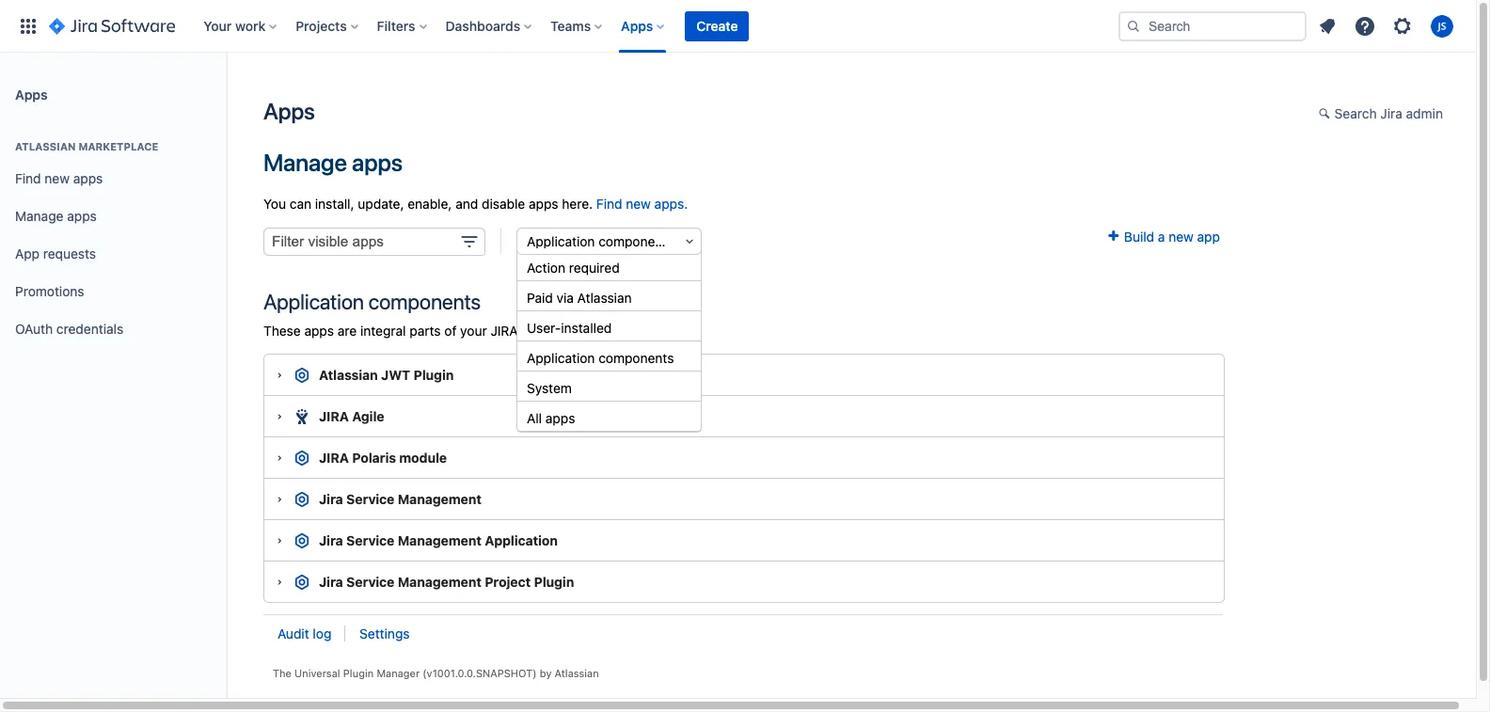 Task type: vqa. For each thing, say whether or not it's contained in the screenshot.
THE
yes



Task type: describe. For each thing, give the bounding box(es) containing it.
atlassian jwt plugin
[[319, 367, 454, 383]]

user-installed
[[527, 320, 612, 336]]

polaris
[[352, 450, 396, 466]]

build a new app link
[[1106, 229, 1220, 245]]

apps inside 'apps' popup button
[[621, 17, 653, 33]]

oauth
[[15, 320, 53, 336]]

can
[[290, 196, 312, 212]]

dashboards
[[446, 17, 520, 33]]

projects
[[296, 17, 347, 33]]

search image
[[1126, 18, 1141, 33]]

filters
[[377, 17, 415, 33]]

teams button
[[545, 11, 610, 41]]

jira for jira service management application
[[319, 533, 343, 549]]

1 vertical spatial find
[[596, 196, 622, 212]]

your work
[[203, 17, 266, 33]]

are
[[338, 323, 357, 339]]

2 horizontal spatial plugin
[[534, 574, 574, 590]]

your
[[460, 323, 487, 339]]

jira for jira service management
[[319, 491, 343, 507]]

app requests
[[15, 245, 96, 261]]

2 vertical spatial components
[[599, 350, 674, 366]]

primary element
[[11, 0, 1119, 52]]

disable
[[482, 196, 525, 212]]

of
[[444, 323, 457, 339]]

by
[[540, 667, 552, 679]]

system
[[527, 380, 572, 396]]

oauth credentials link
[[8, 311, 218, 348]]

these apps are integral parts of your jira application(s).
[[263, 323, 609, 339]]

dashboards button
[[440, 11, 539, 41]]

here.
[[562, 196, 593, 212]]

service for jira service management project plugin
[[346, 574, 395, 590]]

jira for jira agile
[[319, 408, 349, 424]]

application up project
[[485, 533, 558, 549]]

app requests link
[[8, 235, 218, 273]]

requests
[[43, 245, 96, 261]]

atlassian right by
[[555, 667, 599, 679]]

jwt
[[381, 367, 410, 383]]

you
[[263, 196, 286, 212]]

2 vertical spatial application components
[[527, 350, 674, 366]]

manage apps inside "atlassian marketplace" group
[[15, 208, 97, 224]]

atlassian down the required
[[577, 290, 632, 306]]

user-
[[527, 320, 561, 336]]

enable,
[[408, 196, 452, 212]]

your
[[203, 17, 232, 33]]

teams
[[551, 17, 591, 33]]

app
[[1197, 229, 1220, 245]]

find new apps
[[15, 170, 103, 186]]

projects button
[[290, 11, 366, 41]]

you can install, update, enable, and disable apps here. find new apps.
[[263, 196, 688, 212]]

small image for search jira admin
[[1319, 106, 1334, 121]]

paid via atlassian
[[527, 290, 632, 306]]

find new apps link
[[8, 160, 218, 198]]

log
[[313, 626, 332, 642]]

1 horizontal spatial manage
[[263, 149, 347, 176]]

jira for jira polaris module
[[319, 450, 349, 466]]

atlassian marketplace group
[[8, 120, 218, 354]]

application up 'these'
[[263, 289, 364, 315]]

0 horizontal spatial apps
[[15, 86, 48, 102]]

find inside "atlassian marketplace" group
[[15, 170, 41, 186]]

help image
[[1354, 15, 1377, 37]]

create
[[697, 17, 738, 33]]

installed
[[561, 320, 612, 336]]

build a new app
[[1121, 229, 1220, 245]]

manage inside "atlassian marketplace" group
[[15, 208, 63, 224]]

0 vertical spatial jira
[[491, 323, 518, 339]]

manage apps link
[[8, 198, 218, 235]]

application(s).
[[522, 323, 609, 339]]

required
[[569, 260, 620, 276]]

project
[[485, 574, 531, 590]]

apps up 'update,'
[[352, 149, 403, 176]]

action
[[527, 260, 566, 276]]

appswitcher icon image
[[17, 15, 40, 37]]

jira agile
[[319, 408, 384, 424]]

work
[[235, 17, 266, 33]]

2 vertical spatial new
[[1169, 229, 1194, 245]]



Task type: locate. For each thing, give the bounding box(es) containing it.
settings
[[360, 626, 410, 642]]

management down jira service management application
[[398, 574, 482, 590]]

jira software image
[[49, 15, 175, 37], [49, 15, 175, 37]]

apps right teams popup button
[[621, 17, 653, 33]]

service for jira service management application
[[346, 533, 395, 549]]

filters button
[[371, 11, 434, 41]]

new left apps.
[[626, 196, 651, 212]]

2 vertical spatial jira
[[319, 450, 349, 466]]

0 horizontal spatial manage apps
[[15, 208, 97, 224]]

paid
[[527, 290, 553, 306]]

manage
[[263, 149, 347, 176], [15, 208, 63, 224]]

plugin for atlassian jwt plugin
[[414, 367, 454, 383]]

jira down "jira service management"
[[319, 533, 343, 549]]

jira service management
[[319, 491, 482, 507]]

1 management from the top
[[398, 491, 482, 507]]

your profile and settings image
[[1431, 15, 1454, 37]]

2 management from the top
[[398, 533, 482, 549]]

2 horizontal spatial apps
[[621, 17, 653, 33]]

0 vertical spatial new
[[45, 170, 70, 186]]

0 horizontal spatial small image
[[1106, 229, 1121, 244]]

atlassian up jira agile
[[319, 367, 378, 383]]

apps up requests
[[67, 208, 97, 224]]

1 horizontal spatial small image
[[1319, 106, 1334, 121]]

small image inside the build a new app link
[[1106, 229, 1121, 244]]

jira
[[491, 323, 518, 339], [319, 408, 349, 424], [319, 450, 349, 466]]

search
[[1335, 105, 1377, 121]]

and
[[456, 196, 478, 212]]

1 horizontal spatial find
[[596, 196, 622, 212]]

application components down installed
[[527, 350, 674, 366]]

1 horizontal spatial new
[[626, 196, 651, 212]]

jira left polaris
[[319, 450, 349, 466]]

2 vertical spatial service
[[346, 574, 395, 590]]

find down atlassian marketplace
[[15, 170, 41, 186]]

2 vertical spatial plugin
[[343, 667, 374, 679]]

1 vertical spatial application components
[[263, 289, 481, 315]]

atlassian
[[15, 140, 76, 152], [577, 290, 632, 306], [319, 367, 378, 383], [555, 667, 599, 679]]

service up settings link
[[346, 574, 395, 590]]

find
[[15, 170, 41, 186], [596, 196, 622, 212]]

new right a
[[1169, 229, 1194, 245]]

service down polaris
[[346, 491, 395, 507]]

0 vertical spatial manage apps
[[263, 149, 403, 176]]

jira left admin
[[1381, 105, 1403, 121]]

promotions link
[[8, 273, 218, 311]]

0 horizontal spatial new
[[45, 170, 70, 186]]

jira left agile at the left
[[319, 408, 349, 424]]

application components up integral
[[263, 289, 481, 315]]

plugin
[[414, 367, 454, 383], [534, 574, 574, 590], [343, 667, 374, 679]]

apps right sidebar navigation 'icon'
[[263, 98, 315, 124]]

2 vertical spatial management
[[398, 574, 482, 590]]

1 vertical spatial management
[[398, 533, 482, 549]]

apps down atlassian marketplace
[[73, 170, 103, 186]]

parts
[[410, 323, 441, 339]]

0 vertical spatial components
[[599, 234, 674, 250]]

sidebar navigation image
[[205, 75, 247, 113]]

components down installed
[[599, 350, 674, 366]]

1 vertical spatial small image
[[1106, 229, 1121, 244]]

small image left "search"
[[1319, 106, 1334, 121]]

apps down "appswitcher icon"
[[15, 86, 48, 102]]

application up "action required"
[[527, 234, 595, 250]]

plugin left manager
[[343, 667, 374, 679]]

0 vertical spatial application components
[[527, 234, 674, 250]]

credentials
[[56, 320, 123, 336]]

apps button
[[616, 11, 672, 41]]

3 service from the top
[[346, 574, 395, 590]]

apps left here.
[[529, 196, 558, 212]]

1 horizontal spatial plugin
[[414, 367, 454, 383]]

oauth credentials
[[15, 320, 123, 336]]

1 vertical spatial service
[[346, 533, 395, 549]]

find new apps. link
[[596, 196, 688, 212]]

small image for build a new app
[[1106, 229, 1121, 244]]

manage apps up app requests
[[15, 208, 97, 224]]

service
[[346, 491, 395, 507], [346, 533, 395, 549], [346, 574, 395, 590]]

3 management from the top
[[398, 574, 482, 590]]

application components
[[527, 234, 674, 250], [263, 289, 481, 315], [527, 350, 674, 366]]

1 vertical spatial components
[[369, 289, 481, 315]]

components up parts on the top of page
[[369, 289, 481, 315]]

management for application
[[398, 533, 482, 549]]

None field
[[263, 228, 486, 256]]

manage apps up install,
[[263, 149, 403, 176]]

via
[[557, 290, 574, 306]]

0 vertical spatial service
[[346, 491, 395, 507]]

apps
[[352, 149, 403, 176], [73, 170, 103, 186], [529, 196, 558, 212], [67, 208, 97, 224], [304, 323, 334, 339], [546, 411, 575, 427]]

module
[[399, 450, 447, 466]]

audit log
[[278, 626, 332, 642]]

0 vertical spatial plugin
[[414, 367, 454, 383]]

0 horizontal spatial find
[[15, 170, 41, 186]]

0 horizontal spatial manage
[[15, 208, 63, 224]]

build
[[1124, 229, 1155, 245]]

1 vertical spatial manage apps
[[15, 208, 97, 224]]

promotions
[[15, 283, 84, 299]]

components
[[599, 234, 674, 250], [369, 289, 481, 315], [599, 350, 674, 366]]

1 horizontal spatial manage apps
[[263, 149, 403, 176]]

atlassian up find new apps
[[15, 140, 76, 152]]

manage up can at the top of the page
[[263, 149, 347, 176]]

2 horizontal spatial new
[[1169, 229, 1194, 245]]

your work button
[[198, 11, 284, 41]]

application down the application(s).
[[527, 350, 595, 366]]

0 vertical spatial find
[[15, 170, 41, 186]]

integral
[[360, 323, 406, 339]]

plugin right project
[[534, 574, 574, 590]]

install,
[[315, 196, 354, 212]]

1 service from the top
[[346, 491, 395, 507]]

(v1001.0.0.snapshot)
[[423, 667, 537, 679]]

atlassian inside group
[[15, 140, 76, 152]]

notifications image
[[1316, 15, 1339, 37]]

search jira admin link
[[1309, 100, 1453, 130]]

1 vertical spatial new
[[626, 196, 651, 212]]

Search field
[[1119, 11, 1307, 41]]

0 vertical spatial manage
[[263, 149, 347, 176]]

0 vertical spatial small image
[[1319, 106, 1334, 121]]

banner containing your work
[[0, 0, 1476, 53]]

atlassian link
[[555, 667, 599, 679]]

1 vertical spatial jira
[[319, 408, 349, 424]]

settings image
[[1392, 15, 1414, 37]]

atlassian marketplace
[[15, 140, 158, 152]]

app
[[15, 245, 40, 261]]

manager
[[377, 667, 420, 679]]

small image
[[1319, 106, 1334, 121], [1106, 229, 1121, 244]]

jira right your
[[491, 323, 518, 339]]

new inside "atlassian marketplace" group
[[45, 170, 70, 186]]

jira service management application
[[319, 533, 558, 549]]

audit
[[278, 626, 309, 642]]

0 horizontal spatial plugin
[[343, 667, 374, 679]]

create button
[[685, 11, 749, 41]]

plugin right jwt
[[414, 367, 454, 383]]

agile
[[352, 408, 384, 424]]

service down "jira service management"
[[346, 533, 395, 549]]

all
[[527, 411, 542, 427]]

new
[[45, 170, 70, 186], [626, 196, 651, 212], [1169, 229, 1194, 245]]

search jira admin
[[1335, 105, 1443, 121]]

1 horizontal spatial apps
[[263, 98, 315, 124]]

jira up log
[[319, 574, 343, 590]]

small image inside the search jira admin link
[[1319, 106, 1334, 121]]

manage up app
[[15, 208, 63, 224]]

admin
[[1406, 105, 1443, 121]]

settings link
[[360, 626, 410, 642]]

management up jira service management application
[[398, 491, 482, 507]]

action required
[[527, 260, 620, 276]]

jira down jira polaris module
[[319, 491, 343, 507]]

the universal plugin manager (v1001.0.0.snapshot) by atlassian
[[273, 667, 599, 679]]

application
[[527, 234, 595, 250], [263, 289, 364, 315], [527, 350, 595, 366], [485, 533, 558, 549]]

jira polaris module
[[319, 450, 447, 466]]

components down the find new apps. "link"
[[599, 234, 674, 250]]

application components up the required
[[527, 234, 674, 250]]

apps.
[[655, 196, 688, 212]]

a
[[1158, 229, 1165, 245]]

small image left build
[[1106, 229, 1121, 244]]

update,
[[358, 196, 404, 212]]

all apps
[[527, 411, 575, 427]]

apps left "are"
[[304, 323, 334, 339]]

2 service from the top
[[346, 533, 395, 549]]

1 vertical spatial manage
[[15, 208, 63, 224]]

management up the jira service management project plugin
[[398, 533, 482, 549]]

0 vertical spatial management
[[398, 491, 482, 507]]

jira service management project plugin
[[319, 574, 574, 590]]

plugin for the universal plugin manager (v1001.0.0.snapshot) by atlassian
[[343, 667, 374, 679]]

find right here.
[[596, 196, 622, 212]]

these
[[263, 323, 301, 339]]

marketplace
[[78, 140, 158, 152]]

universal
[[295, 667, 340, 679]]

apps
[[621, 17, 653, 33], [15, 86, 48, 102], [263, 98, 315, 124]]

audit log link
[[278, 626, 332, 642]]

management for project
[[398, 574, 482, 590]]

management
[[398, 491, 482, 507], [398, 533, 482, 549], [398, 574, 482, 590]]

banner
[[0, 0, 1476, 53]]

new down atlassian marketplace
[[45, 170, 70, 186]]

apps right all
[[546, 411, 575, 427]]

jira for jira service management project plugin
[[319, 574, 343, 590]]

service for jira service management
[[346, 491, 395, 507]]

1 vertical spatial plugin
[[534, 574, 574, 590]]

the
[[273, 667, 292, 679]]



